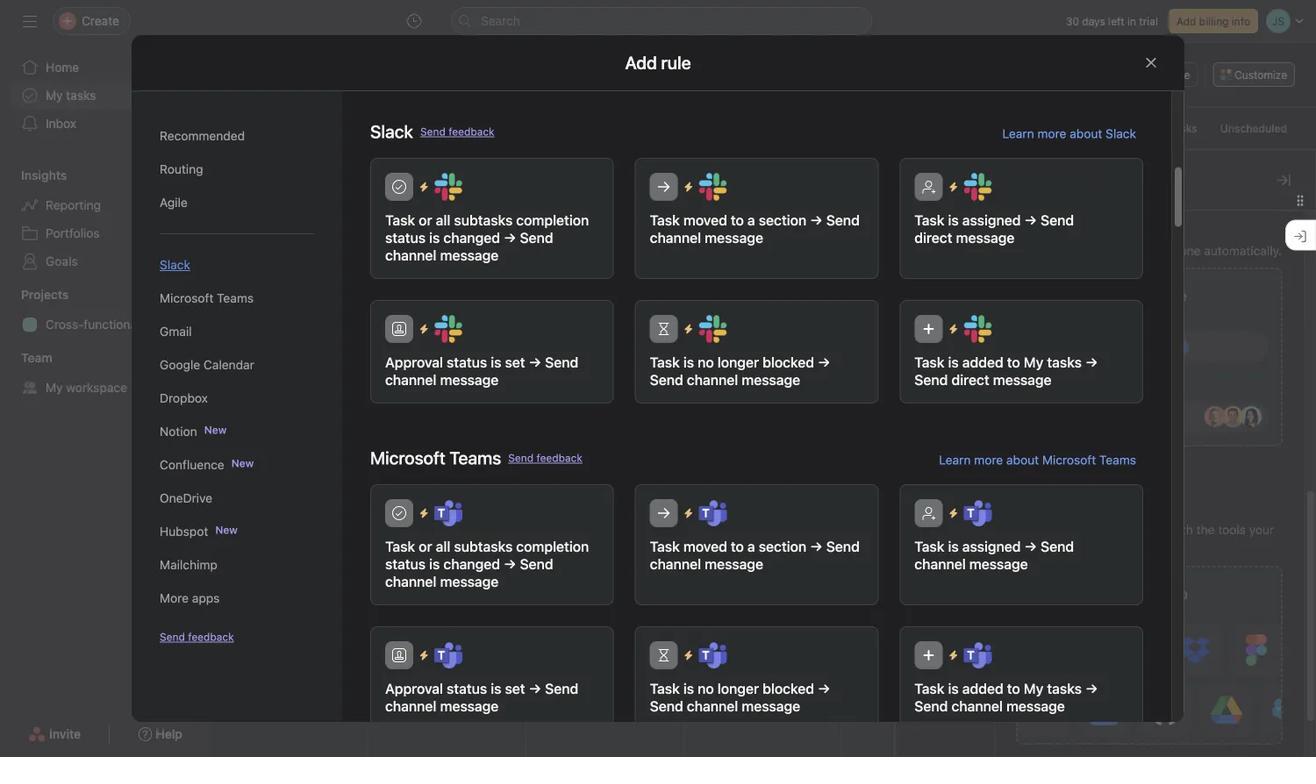 Task type: locate. For each thing, give the bounding box(es) containing it.
0 vertical spatial added
[[962, 354, 1003, 371]]

0 vertical spatial microsoft teams image
[[699, 499, 727, 527]]

1 task is no longer blocked → send channel message from the top
[[650, 354, 830, 388]]

1 microsoft teams image from the top
[[699, 499, 727, 527]]

0 vertical spatial approval
[[385, 354, 443, 371]]

feedback for slack
[[448, 125, 494, 138]]

feedback
[[448, 125, 494, 138], [536, 452, 582, 464], [188, 631, 234, 643]]

task inside 'task is assigned → send channel message'
[[914, 538, 944, 555]]

0 horizontal spatial more
[[974, 453, 1003, 467]]

subtasks
[[454, 212, 513, 229], [454, 538, 513, 555]]

assigned inside "task is assigned → send direct message"
[[962, 212, 1021, 229]]

approval status is set → send channel message for slack
[[385, 354, 578, 388]]

1 vertical spatial approval
[[385, 680, 443, 697]]

1 vertical spatial task moved to a section → send channel message button
[[635, 484, 879, 605]]

0 vertical spatial no
[[698, 354, 714, 371]]

tasks inside task is added to my tasks → send direct message
[[1047, 354, 1082, 371]]

calendar up previous week image
[[385, 83, 437, 97]]

left
[[1108, 15, 1124, 27]]

0 vertical spatial blocked
[[763, 354, 814, 371]]

1 vertical spatial rules
[[931, 319, 959, 331]]

1 task or all subtasks completion status is changed → send channel message from the top
[[385, 212, 589, 264]]

notion new
[[160, 424, 227, 439]]

2 completion from the top
[[516, 538, 589, 555]]

microsoft teams image
[[699, 499, 727, 527], [699, 641, 727, 669]]

0 vertical spatial feedback
[[448, 125, 494, 138]]

1 vertical spatial microsoft teams image
[[699, 641, 727, 669]]

1 add task from the left
[[428, 286, 480, 301]]

0 vertical spatial new
[[204, 424, 227, 436]]

task is no longer blocked → send channel message button for microsoft teams
[[635, 626, 879, 730]]

2 task or all subtasks completion status is changed → send channel message from the top
[[385, 538, 589, 590]]

1 vertical spatial changed
[[443, 556, 500, 572]]

project left plan
[[143, 317, 183, 332]]

more for microsoft teams
[[974, 453, 1003, 467]]

task is added to my tasks → send channel message button
[[900, 626, 1143, 730]]

task or all subtasks completion status is changed → send channel message button for microsoft teams
[[370, 484, 614, 605]]

0 vertical spatial longer
[[717, 354, 759, 371]]

task is assigned → send channel message
[[914, 538, 1074, 572]]

moved for microsoft teams
[[683, 538, 727, 555]]

0 vertical spatial calendar
[[385, 83, 437, 97]]

new up onedrive button
[[231, 457, 254, 469]]

2 task is no longer blocked → send channel message from the top
[[650, 680, 830, 715]]

learn up fri
[[1002, 126, 1034, 141]]

0 vertical spatial task is no longer blocked → send channel message
[[650, 354, 830, 388]]

assigned for slack
[[962, 212, 1021, 229]]

microsoft teams image
[[434, 499, 462, 527], [964, 499, 992, 527], [434, 641, 462, 669], [964, 641, 992, 669]]

home
[[46, 60, 79, 75]]

0 horizontal spatial about
[[1006, 453, 1039, 467]]

the down 'integrated'
[[1077, 542, 1096, 557]]

1 section from the top
[[759, 212, 806, 229]]

app
[[1161, 586, 1188, 603]]

section
[[759, 212, 806, 229], [759, 538, 806, 555]]

1 assigned from the top
[[962, 212, 1021, 229]]

20
[[1021, 180, 1042, 200]]

your
[[1113, 244, 1138, 258], [1249, 523, 1274, 537]]

0 horizontal spatial rule
[[1052, 244, 1073, 258]]

slack image
[[434, 173, 462, 201], [964, 173, 992, 201], [699, 315, 727, 343], [964, 315, 992, 343]]

0 vertical spatial task or all subtasks completion status is changed → send channel message
[[385, 212, 589, 264]]

0 vertical spatial completion
[[516, 212, 589, 229]]

2 blocked from the top
[[763, 680, 814, 697]]

the
[[1196, 523, 1215, 537], [1077, 542, 1096, 557]]

1 vertical spatial learn
[[939, 453, 971, 467]]

rule down draft project brief at the top
[[1052, 244, 1073, 258]]

1 approval status is set → send channel message from the top
[[385, 354, 578, 388]]

1 vertical spatial subtasks
[[454, 538, 513, 555]]

assigned inside 'task is assigned → send channel message'
[[962, 538, 1021, 555]]

0 vertical spatial about
[[1070, 126, 1102, 141]]

about for microsoft teams
[[1006, 453, 1039, 467]]

add inside button
[[1132, 586, 1158, 603]]

added inside task is added to my tasks → send direct message
[[962, 354, 1003, 371]]

approval for microsoft teams
[[385, 680, 443, 697]]

0 vertical spatial approval status is set → send channel message
[[385, 354, 578, 388]]

→ inside task is added to my tasks → send channel message
[[1085, 680, 1098, 697]]

changed for slack
[[443, 229, 500, 246]]

updated
[[1086, 340, 1133, 354]]

rules up task is added to my tasks → send direct message
[[931, 319, 959, 331]]

task for 3rd add task button from the right
[[771, 286, 795, 301]]

1 horizontal spatial more
[[1037, 126, 1066, 141]]

0 horizontal spatial project
[[143, 317, 183, 332]]

is
[[948, 212, 959, 229], [429, 229, 440, 246], [491, 354, 501, 371], [683, 354, 694, 371], [948, 354, 959, 371], [948, 538, 959, 555], [429, 556, 440, 572], [491, 680, 501, 697], [683, 680, 694, 697], [948, 680, 959, 697]]

2 added from the top
[[962, 680, 1003, 697]]

completion for microsoft teams
[[516, 538, 589, 555]]

0 horizontal spatial microsoft
[[160, 291, 213, 305]]

section for slack
[[759, 212, 806, 229]]

microsoft teams image inside the task is assigned → send channel message "button"
[[964, 499, 992, 527]]

learn down the apps
[[939, 453, 971, 467]]

2023
[[541, 118, 582, 138]]

0 vertical spatial more
[[1037, 126, 1066, 141]]

microsoft teams image inside task moved to a section → send channel message button
[[699, 499, 727, 527]]

1 blocked from the top
[[763, 354, 814, 371]]

1 horizontal spatial feedback
[[448, 125, 494, 138]]

2 longer from the top
[[717, 680, 759, 697]]

new up 'confluence new'
[[204, 424, 227, 436]]

0 vertical spatial customize
[[1235, 68, 1287, 81]]

priority updated to high
[[1042, 340, 1181, 354]]

send inside microsoft teams send feedback
[[508, 452, 534, 464]]

slack inside slack button
[[160, 258, 190, 272]]

learn more about slack
[[1002, 126, 1136, 141]]

set for slack
[[505, 354, 525, 371]]

0 horizontal spatial teams
[[217, 291, 254, 305]]

new inside hubspot new
[[215, 524, 238, 536]]

task for task is added to my tasks → send channel message button
[[914, 680, 944, 697]]

2 task moved to a section → send channel message from the top
[[650, 538, 860, 572]]

reporting
[[46, 198, 101, 212]]

board
[[330, 83, 364, 97]]

a
[[747, 212, 755, 229], [1042, 244, 1049, 258], [747, 538, 755, 555]]

assigned for microsoft teams
[[962, 538, 1021, 555]]

0 vertical spatial rules
[[1016, 218, 1052, 234]]

assigned down build
[[962, 538, 1021, 555]]

task for task is added to my tasks → send direct message button
[[914, 354, 944, 371]]

1 moved from the top
[[683, 212, 727, 229]]

0 vertical spatial assigned
[[962, 212, 1021, 229]]

1 vertical spatial moved
[[683, 538, 727, 555]]

draft project brief
[[1015, 229, 1104, 241]]

1 all from the top
[[436, 212, 450, 229]]

0 horizontal spatial rules
[[931, 319, 959, 331]]

project left brief
[[1043, 229, 1078, 241]]

2 or from the top
[[419, 538, 432, 555]]

1 horizontal spatial calendar
[[385, 83, 437, 97]]

1 added from the top
[[962, 354, 1003, 371]]

added inside task is added to my tasks → send channel message
[[962, 680, 1003, 697]]

1 vertical spatial set
[[505, 680, 525, 697]]

microsoft teams
[[370, 447, 501, 468]]

1 task moved to a section → send channel message from the top
[[650, 212, 860, 246]]

1 horizontal spatial rule
[[1162, 288, 1187, 304]]

1 vertical spatial blocked
[[763, 680, 814, 697]]

fri
[[1014, 159, 1031, 171]]

task moved to a section → send channel message button for slack
[[635, 158, 879, 279]]

view profile settings image
[[232, 54, 274, 96]]

microsoft teams
[[160, 291, 254, 305]]

1 task from the left
[[455, 286, 480, 301]]

slack button
[[160, 248, 314, 282]]

task for microsoft teams task moved to a section → send channel message button
[[650, 538, 680, 555]]

1 horizontal spatial your
[[1249, 523, 1274, 537]]

1 task or all subtasks completion status is changed → send channel message button from the top
[[370, 158, 614, 279]]

0 vertical spatial or
[[419, 212, 432, 229]]

my inside teams element
[[46, 380, 63, 395]]

1 horizontal spatial microsoft
[[1042, 453, 1096, 467]]

slack image inside task moved to a section → send channel message button
[[699, 173, 727, 201]]

portfolios link
[[11, 219, 200, 247]]

my inside global element
[[46, 88, 63, 103]]

1 changed from the top
[[443, 229, 500, 246]]

customize down info
[[1235, 68, 1287, 81]]

2 task or all subtasks completion status is changed → send channel message button from the top
[[370, 484, 614, 605]]

insights button
[[0, 167, 67, 184]]

3 task from the left
[[771, 286, 795, 301]]

0 vertical spatial task moved to a section → send channel message
[[650, 212, 860, 246]]

your right the tools
[[1249, 523, 1274, 537]]

1 vertical spatial task or all subtasks completion status is changed → send channel message button
[[370, 484, 614, 605]]

→ inside task is added to my tasks → send direct message
[[1085, 354, 1098, 371]]

routing button
[[160, 153, 314, 186]]

task moved to a section → send channel message for microsoft teams
[[650, 538, 860, 572]]

task
[[455, 286, 480, 301], [613, 286, 637, 301], [771, 286, 795, 301], [929, 286, 953, 301], [1087, 286, 1111, 301]]

1 no from the top
[[698, 354, 714, 371]]

1 vertical spatial direct message
[[951, 372, 1052, 388]]

5 task from the left
[[1087, 286, 1111, 301]]

1 vertical spatial teams
[[1099, 453, 1136, 467]]

rule down done
[[1162, 288, 1187, 304]]

cross-
[[46, 317, 84, 332]]

google calendar
[[160, 358, 254, 372]]

1 vertical spatial added
[[962, 680, 1003, 697]]

no for slack
[[698, 354, 714, 371]]

task is assigned → send channel message button
[[900, 484, 1143, 605]]

all for slack
[[436, 212, 450, 229]]

1 horizontal spatial the
[[1196, 523, 1215, 537]]

1 set from the top
[[505, 354, 525, 371]]

sat 21
[[1172, 159, 1193, 200]]

1 completion from the top
[[516, 212, 589, 229]]

2 all from the top
[[436, 538, 450, 555]]

task or all subtasks completion status is changed → send channel message
[[385, 212, 589, 264], [385, 538, 589, 590]]

new for notion
[[204, 424, 227, 436]]

add task for fourth add task button from the right
[[586, 286, 637, 301]]

task inside "task is assigned → send direct message"
[[914, 212, 944, 229]]

task for task moved to a section → send channel message button related to slack
[[650, 212, 680, 229]]

1 vertical spatial approval status is set → send channel message button
[[370, 626, 614, 730]]

the right with
[[1196, 523, 1215, 537]]

send inside "task is assigned → send direct message"
[[1041, 212, 1074, 229]]

task moved to a section → send channel message button
[[635, 158, 879, 279], [635, 484, 879, 605]]

1 task is no longer blocked → send channel message button from the top
[[635, 300, 879, 404]]

microsoft up plan
[[160, 291, 213, 305]]

1 or from the top
[[419, 212, 432, 229]]

my workspace
[[46, 380, 127, 395]]

teams up workflows
[[1099, 453, 1136, 467]]

new down onedrive button
[[215, 524, 238, 536]]

2 task is no longer blocked → send channel message button from the top
[[635, 626, 879, 730]]

all for microsoft teams
[[436, 538, 450, 555]]

1 vertical spatial task is no longer blocked → send channel message button
[[635, 626, 879, 730]]

0 vertical spatial section
[[759, 212, 806, 229]]

task is no longer blocked → send channel message for microsoft teams
[[650, 680, 830, 715]]

1 vertical spatial slack image
[[434, 315, 462, 343]]

0 horizontal spatial slack
[[160, 258, 190, 272]]

1 vertical spatial task or all subtasks completion status is changed → send channel message
[[385, 538, 589, 590]]

task or all subtasks completion status is changed → send channel message for slack
[[385, 212, 589, 264]]

1 horizontal spatial teams
[[1099, 453, 1136, 467]]

mon 16
[[383, 159, 408, 200]]

slack image for status
[[434, 315, 462, 343]]

goals link
[[11, 247, 200, 275]]

1 subtasks from the top
[[454, 212, 513, 229]]

rules down 20
[[1016, 218, 1052, 234]]

1 vertical spatial tasks
[[1047, 354, 1082, 371]]

add task for 1st add task button from the left
[[428, 286, 480, 301]]

teams element
[[0, 342, 211, 405]]

approval
[[385, 354, 443, 371], [385, 680, 443, 697]]

tasks inside task is added to my tasks → send channel message
[[1047, 680, 1082, 697]]

2 vertical spatial feedback
[[188, 631, 234, 643]]

1 approval status is set → send channel message button from the top
[[370, 300, 614, 404]]

channel message inside 'task is assigned → send channel message'
[[914, 556, 1028, 572]]

2 approval status is set → send channel message button from the top
[[370, 626, 614, 730]]

1 horizontal spatial send feedback link
[[420, 124, 494, 139]]

slack
[[370, 121, 413, 142], [1106, 126, 1136, 141], [160, 258, 190, 272]]

google
[[160, 358, 200, 372]]

tasks
[[66, 88, 96, 103], [1047, 354, 1082, 371], [1047, 680, 1082, 697]]

slack image inside task is added to my tasks → send direct message button
[[964, 315, 992, 343]]

microsoft teams image for assigned
[[964, 499, 992, 527]]

3 add task from the left
[[744, 286, 795, 301]]

calendar down gmail button
[[203, 358, 254, 372]]

1 vertical spatial customize
[[1016, 170, 1100, 190]]

learn more about microsoft teams
[[939, 453, 1136, 467]]

task inside task is added to my tasks → send direct message
[[914, 354, 944, 371]]

new inside notion new
[[204, 424, 227, 436]]

1 vertical spatial rule
[[1162, 288, 1187, 304]]

channel message inside task is added to my tasks → send channel message
[[951, 698, 1065, 715]]

slack image inside task is no longer blocked → send channel message button
[[699, 315, 727, 343]]

slack image
[[699, 173, 727, 201], [434, 315, 462, 343]]

is inside 'task is assigned → send channel message'
[[948, 538, 959, 555]]

subtasks for slack
[[454, 212, 513, 229]]

feedback inside the slack send feedback
[[448, 125, 494, 138]]

4 task from the left
[[929, 286, 953, 301]]

microsoft teams image for to
[[699, 499, 727, 527]]

2 changed from the top
[[443, 556, 500, 572]]

1 horizontal spatial slack
[[370, 121, 413, 142]]

calendar
[[385, 83, 437, 97], [203, 358, 254, 372]]

customize down learn more about slack link
[[1016, 170, 1100, 190]]

0 vertical spatial learn
[[1002, 126, 1034, 141]]

0 horizontal spatial calendar
[[203, 358, 254, 372]]

functional
[[84, 317, 140, 332]]

1 vertical spatial approval status is set → send channel message
[[385, 680, 578, 715]]

task is no longer blocked → send channel message button for slack
[[635, 300, 879, 404]]

send feedback
[[160, 631, 234, 643]]

1 task moved to a section → send channel message button from the top
[[635, 158, 879, 279]]

0 vertical spatial teams
[[217, 291, 254, 305]]

1 vertical spatial no
[[698, 680, 714, 697]]

more
[[160, 591, 189, 605]]

1 vertical spatial section
[[759, 538, 806, 555]]

0 vertical spatial subtasks
[[454, 212, 513, 229]]

files link
[[459, 83, 485, 106]]

task for fourth add task button from the right
[[613, 286, 637, 301]]

insights
[[21, 168, 67, 182]]

0 vertical spatial task is no longer blocked → send channel message button
[[635, 300, 879, 404]]

1 approval from the top
[[385, 354, 443, 371]]

draft
[[1015, 229, 1040, 241]]

0 vertical spatial microsoft
[[160, 291, 213, 305]]

0 horizontal spatial slack image
[[434, 315, 462, 343]]

2 no from the top
[[698, 680, 714, 697]]

share button
[[1139, 62, 1198, 87]]

2 add task from the left
[[586, 286, 637, 301]]

global element
[[0, 43, 211, 148]]

1 longer from the top
[[717, 354, 759, 371]]

slack image inside task is assigned → send direct message button
[[964, 173, 992, 201]]

slack for slack send feedback
[[370, 121, 413, 142]]

add task
[[428, 286, 480, 301], [586, 286, 637, 301], [744, 286, 795, 301], [902, 286, 953, 301], [1060, 286, 1111, 301]]

0 vertical spatial changed
[[443, 229, 500, 246]]

0 horizontal spatial learn
[[939, 453, 971, 467]]

more
[[1037, 126, 1066, 141], [974, 453, 1003, 467]]

fields
[[939, 233, 966, 245]]

microsoft
[[160, 291, 213, 305], [1042, 453, 1096, 467]]

0 horizontal spatial customize
[[1016, 170, 1100, 190]]

1 vertical spatial your
[[1249, 523, 1274, 537]]

feedback inside microsoft teams send feedback
[[536, 452, 582, 464]]

1 vertical spatial task is no longer blocked → send channel message
[[650, 680, 830, 715]]

integrated
[[1048, 523, 1106, 537]]

microsoft teams image for all
[[434, 499, 462, 527]]

no for microsoft teams
[[698, 680, 714, 697]]

wed
[[698, 159, 723, 171]]

task
[[385, 212, 415, 229], [650, 212, 680, 229], [914, 212, 944, 229], [650, 354, 680, 371], [914, 354, 944, 371], [385, 538, 415, 555], [650, 538, 680, 555], [914, 538, 944, 555], [650, 680, 680, 697], [914, 680, 944, 697]]

recommended
[[160, 129, 245, 143]]

1 vertical spatial assigned
[[962, 538, 1021, 555]]

cross-functional project plan link
[[11, 311, 210, 339]]

channel message
[[650, 229, 763, 246], [385, 247, 499, 264], [385, 372, 499, 388], [687, 372, 800, 388], [650, 556, 763, 572], [914, 556, 1028, 572], [385, 573, 499, 590], [385, 698, 499, 715], [687, 698, 800, 715], [951, 698, 1065, 715]]

2 moved from the top
[[683, 538, 727, 555]]

5 add task from the left
[[1060, 286, 1111, 301]]

task for the task is assigned → send channel message "button"
[[914, 538, 944, 555]]

2 vertical spatial send feedback link
[[160, 629, 234, 645]]

2 task moved to a section → send channel message button from the top
[[635, 484, 879, 605]]

microsoft teams image inside task is added to my tasks → send channel message button
[[964, 641, 992, 669]]

new inside 'confluence new'
[[231, 457, 254, 469]]

0 vertical spatial set
[[505, 354, 525, 371]]

assigned up the draft
[[962, 212, 1021, 229]]

1 vertical spatial all
[[436, 538, 450, 555]]

1 vertical spatial feedback
[[536, 452, 582, 464]]

search list box
[[451, 7, 872, 35]]

2 section from the top
[[759, 538, 806, 555]]

2 task from the left
[[613, 286, 637, 301]]

to inside task is added to my tasks → send channel message
[[1007, 680, 1020, 697]]

2 subtasks from the top
[[454, 538, 513, 555]]

microsoft teams image for no
[[699, 641, 727, 669]]

1 vertical spatial longer
[[717, 680, 759, 697]]

task is added to my tasks → send channel message
[[914, 680, 1098, 715]]

0 horizontal spatial your
[[1113, 244, 1138, 258]]

teams down slack button
[[217, 291, 254, 305]]

send inside the slack send feedback
[[420, 125, 446, 138]]

your right get
[[1113, 244, 1138, 258]]

1 vertical spatial task moved to a section → send channel message
[[650, 538, 860, 572]]

4 add task button from the left
[[849, 278, 992, 310]]

task is no longer blocked → send channel message for slack
[[650, 354, 830, 388]]

task is added to my tasks → send direct message button
[[900, 300, 1143, 404]]

or
[[419, 212, 432, 229], [419, 538, 432, 555]]

a for slack
[[747, 212, 755, 229]]

0 horizontal spatial the
[[1077, 542, 1096, 557]]

2 approval status is set → send channel message from the top
[[385, 680, 578, 715]]

new for hubspot
[[215, 524, 238, 536]]

microsoft up 'integrated'
[[1042, 453, 1096, 467]]

uses
[[1048, 542, 1074, 557]]

1 vertical spatial or
[[419, 538, 432, 555]]

blocked
[[763, 354, 814, 371], [763, 680, 814, 697]]

task inside task is added to my tasks → send channel message
[[914, 680, 944, 697]]

2 approval from the top
[[385, 680, 443, 697]]

task or all subtasks completion status is changed → send channel message for microsoft teams
[[385, 538, 589, 590]]

2 set from the top
[[505, 680, 525, 697]]

2 vertical spatial a
[[747, 538, 755, 555]]

tasks for microsoft teams
[[1047, 680, 1082, 697]]

0 vertical spatial a
[[747, 212, 755, 229]]

1 horizontal spatial rules
[[1016, 218, 1052, 234]]

1 vertical spatial about
[[1006, 453, 1039, 467]]

send
[[420, 125, 446, 138], [826, 212, 860, 229], [1041, 212, 1074, 229], [520, 229, 553, 246], [545, 354, 578, 371], [650, 372, 683, 388], [914, 372, 948, 388], [508, 452, 534, 464], [826, 538, 860, 555], [1041, 538, 1074, 555], [520, 556, 553, 572], [160, 631, 185, 643], [545, 680, 578, 697], [650, 698, 683, 715], [914, 698, 948, 715]]

2 horizontal spatial send feedback link
[[508, 450, 582, 466]]

projects element
[[0, 279, 211, 342]]

october 2023
[[473, 118, 582, 138]]

task moved to a section → send channel message
[[650, 212, 860, 246], [650, 538, 860, 572]]

add a rule to get your work done automatically.
[[1016, 244, 1282, 258]]

1 vertical spatial completion
[[516, 538, 589, 555]]

task is added to my tasks → send direct message
[[914, 354, 1098, 388]]

status
[[385, 229, 426, 246], [447, 354, 487, 371], [385, 556, 426, 572], [447, 680, 487, 697]]

2 assigned from the top
[[962, 538, 1021, 555]]

2 microsoft teams image from the top
[[699, 641, 727, 669]]

my inside task is added to my tasks → send channel message
[[1024, 680, 1043, 697]]



Task type: vqa. For each thing, say whether or not it's contained in the screenshot.
the top Learn
yes



Task type: describe. For each thing, give the bounding box(es) containing it.
0 horizontal spatial feedback
[[188, 631, 234, 643]]

tue
[[540, 159, 562, 171]]

portfolios
[[46, 226, 100, 240]]

microsoft teams image for is
[[434, 641, 462, 669]]

task for task is assigned → send direct message button at the top right of the page
[[914, 212, 944, 229]]

about for slack
[[1070, 126, 1102, 141]]

high
[[1158, 341, 1181, 354]]

or for microsoft teams
[[419, 538, 432, 555]]

16
[[383, 180, 401, 200]]

longer for slack
[[717, 354, 759, 371]]

team
[[1016, 542, 1044, 557]]

routing
[[160, 162, 203, 176]]

list link
[[288, 83, 309, 106]]

add task for 5th add task button from left
[[1060, 286, 1111, 301]]

send feedback link for slack
[[420, 124, 494, 139]]

feedback for microsoft teams
[[536, 452, 582, 464]]

google calendar button
[[160, 348, 314, 382]]

more apps button
[[160, 582, 314, 615]]

1 vertical spatial microsoft
[[1042, 453, 1096, 467]]

billing
[[1199, 15, 1229, 27]]

thu
[[856, 159, 879, 171]]

learn more about microsoft teams link
[[939, 453, 1136, 467]]

approval status is set → send channel message button for microsoft teams
[[370, 626, 614, 730]]

0 horizontal spatial send feedback link
[[160, 629, 234, 645]]

new for confluence
[[231, 457, 254, 469]]

blocked for microsoft teams
[[763, 680, 814, 697]]

1 vertical spatial a
[[1042, 244, 1049, 258]]

tasks inside my tasks link
[[66, 88, 96, 103]]

customize inside dropdown button
[[1235, 68, 1287, 81]]

learn for slack
[[1002, 126, 1034, 141]]

recommended button
[[160, 119, 314, 153]]

teams inside microsoft teams button
[[217, 291, 254, 305]]

2 add task button from the left
[[533, 278, 676, 310]]

your inside build integrated workflows with the tools your team uses the most.
[[1249, 523, 1274, 537]]

agile
[[160, 195, 188, 210]]

more apps
[[160, 591, 220, 605]]

onedrive button
[[160, 482, 314, 515]]

to inside task is added to my tasks → send direct message
[[1007, 354, 1020, 371]]

add app button
[[1009, 566, 1290, 745]]

work
[[1142, 244, 1169, 258]]

inbox
[[46, 116, 76, 131]]

agile button
[[160, 186, 314, 219]]

send inside task is added to my tasks → send channel message
[[914, 698, 948, 715]]

add task for 3rd add task button from the right
[[744, 286, 795, 301]]

gmail button
[[160, 315, 314, 348]]

mailchimp button
[[160, 548, 314, 582]]

slack for slack
[[160, 258, 190, 272]]

priority
[[1042, 340, 1083, 354]]

my inside task is added to my tasks → send direct message
[[1024, 354, 1043, 371]]

1 vertical spatial the
[[1077, 542, 1096, 557]]

slack image for all
[[434, 173, 462, 201]]

apps
[[192, 591, 220, 605]]

→ inside "task is assigned → send direct message"
[[1024, 212, 1037, 229]]

add app
[[1132, 586, 1188, 603]]

is inside task is added to my tasks → send channel message
[[948, 680, 959, 697]]

list
[[288, 83, 309, 97]]

5 add task button from the left
[[1007, 278, 1150, 310]]

confluence new
[[160, 457, 254, 472]]

next week image
[[447, 121, 461, 135]]

completion for slack
[[516, 212, 589, 229]]

or for slack
[[419, 212, 432, 229]]

invite
[[49, 727, 81, 741]]

home link
[[11, 54, 200, 82]]

slack image for moved
[[699, 173, 727, 201]]

0 vertical spatial the
[[1196, 523, 1215, 537]]

slack send feedback
[[370, 121, 494, 142]]

is inside "task is assigned → send direct message"
[[948, 212, 959, 229]]

send inside task is added to my tasks → send direct message
[[914, 372, 948, 388]]

microsoft teams image for added
[[964, 641, 992, 669]]

changed for microsoft teams
[[443, 556, 500, 572]]

onedrive
[[160, 491, 212, 505]]

approval status is set → send channel message button for slack
[[370, 300, 614, 404]]

added for slack
[[962, 354, 1003, 371]]

1 vertical spatial project
[[143, 317, 183, 332]]

subtasks for microsoft teams
[[454, 538, 513, 555]]

hubspot new
[[160, 524, 238, 539]]

4 add task from the left
[[902, 286, 953, 301]]

slack image for assigned
[[964, 173, 992, 201]]

dropbox button
[[160, 382, 314, 415]]

confluence
[[160, 458, 224, 472]]

slack image for no
[[699, 315, 727, 343]]

0 vertical spatial your
[[1113, 244, 1138, 258]]

section for microsoft teams
[[759, 538, 806, 555]]

my workspace link
[[11, 374, 200, 402]]

slack image for added
[[964, 315, 992, 343]]

added for microsoft teams
[[962, 680, 1003, 697]]

in
[[1127, 15, 1136, 27]]

approval for slack
[[385, 354, 443, 371]]

microsoft inside button
[[160, 291, 213, 305]]

add rule
[[625, 52, 691, 73]]

task moved to a section → send channel message for slack
[[650, 212, 860, 246]]

notion
[[160, 424, 197, 439]]

inbox link
[[11, 110, 200, 138]]

brief
[[1081, 229, 1104, 241]]

task is assigned → send direct message button
[[900, 158, 1143, 279]]

previous week image
[[419, 121, 433, 135]]

a for microsoft teams
[[747, 538, 755, 555]]

microsoft teams send feedback
[[370, 447, 582, 468]]

workflows
[[1109, 523, 1166, 537]]

add rule
[[1133, 288, 1187, 304]]

task moved to a section → send channel message button for microsoft teams
[[635, 484, 879, 605]]

learn for microsoft teams
[[939, 453, 971, 467]]

→ inside 'task is assigned → send channel message'
[[1024, 538, 1037, 555]]

microsoft teams button
[[160, 282, 314, 315]]

is inside task is added to my tasks → send direct message
[[948, 354, 959, 371]]

18
[[698, 180, 717, 200]]

my tasks
[[46, 88, 96, 103]]

done
[[1172, 244, 1201, 258]]

add inside 'button'
[[1176, 15, 1196, 27]]

tasks for slack
[[1047, 354, 1082, 371]]

hide sidebar image
[[23, 14, 37, 28]]

search button
[[451, 7, 872, 35]]

hubspot
[[160, 524, 208, 539]]

longer for microsoft teams
[[717, 680, 759, 697]]

trial
[[1139, 15, 1158, 27]]

approval status is set → send channel message for microsoft teams
[[385, 680, 578, 715]]

30 days left in trial
[[1066, 15, 1158, 27]]

share
[[1161, 68, 1190, 81]]

direct message inside task is added to my tasks → send direct message
[[951, 372, 1052, 388]]

task for microsoft teams task is no longer blocked → send channel message button
[[650, 680, 680, 697]]

with
[[1169, 523, 1193, 537]]

30
[[1066, 15, 1079, 27]]

apps
[[932, 405, 958, 417]]

close details image
[[1277, 173, 1291, 187]]

most.
[[1099, 542, 1131, 557]]

task or all subtasks completion status is changed → send channel message button for slack
[[370, 158, 614, 279]]

dropbox
[[160, 391, 208, 405]]

projects
[[21, 287, 69, 302]]

send inside 'task is assigned → send channel message'
[[1041, 538, 1074, 555]]

goals
[[46, 254, 78, 268]]

1 horizontal spatial project
[[1043, 229, 1078, 241]]

21
[[1172, 180, 1190, 200]]

3 add task button from the left
[[691, 278, 834, 310]]

sat
[[1172, 159, 1193, 171]]

gmail
[[160, 324, 192, 339]]

build
[[1016, 523, 1044, 537]]

customize button
[[1213, 62, 1295, 87]]

info
[[1232, 15, 1250, 27]]

10
[[924, 233, 936, 245]]

build integrated workflows with the tools your team uses the most.
[[1016, 523, 1274, 557]]

task for task is no longer blocked → send channel message button for slack
[[650, 354, 680, 371]]

task for 1st add task button from the left
[[455, 286, 480, 301]]

task for 5th add task button from left
[[1087, 286, 1111, 301]]

more for slack
[[1037, 126, 1066, 141]]

cross-functional project plan
[[46, 317, 210, 332]]

set for microsoft teams
[[505, 680, 525, 697]]

task is assigned → send direct message
[[914, 212, 1074, 246]]

calendar inside button
[[203, 358, 254, 372]]

mailchimp
[[160, 558, 217, 572]]

close this dialog image
[[1144, 56, 1158, 70]]

1 add task button from the left
[[376, 278, 519, 310]]

plan
[[186, 317, 210, 332]]

2 horizontal spatial slack
[[1106, 126, 1136, 141]]

workspace
[[66, 380, 127, 395]]

days
[[1082, 15, 1105, 27]]

fri 20
[[1014, 159, 1042, 200]]

blocked for slack
[[763, 354, 814, 371]]

search
[[481, 14, 520, 28]]

send feedback link for microsoft teams
[[508, 450, 582, 466]]

mon
[[383, 159, 408, 171]]

direct message inside "task is assigned → send direct message"
[[914, 229, 1015, 246]]

moved for slack
[[683, 212, 727, 229]]

0 vertical spatial rule
[[1052, 244, 1073, 258]]

october
[[473, 118, 536, 138]]

insights element
[[0, 160, 211, 279]]



